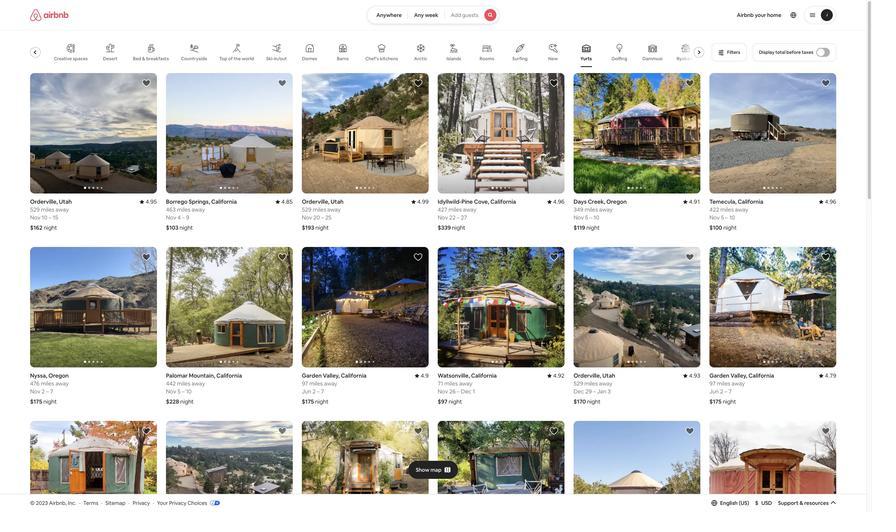 Task type: locate. For each thing, give the bounding box(es) containing it.
orderville, inside orderville, utah 529 miles away dec 29 – jan 3 $170 night
[[574, 372, 601, 379]]

1 vertical spatial add to wishlist: orderville, utah image
[[278, 427, 287, 436]]

english (us) button
[[711, 500, 750, 506]]

$228
[[166, 398, 179, 405]]

0 horizontal spatial 4.96 out of 5 average rating image
[[547, 198, 565, 205]]

– inside idyllwild-pine cove, california 427 miles away nov 22 – 27 $339 night
[[457, 214, 460, 221]]

containers
[[18, 56, 42, 62]]

4 · from the left
[[153, 500, 154, 506]]

night inside nyssa, oregon 476 miles away nov 2 – 7 $175 night
[[43, 398, 57, 405]]

miles inside days creek, oregon 349 miles away nov 5 – 10 $119 night
[[585, 206, 598, 213]]

miles inside orderville, utah 529 miles away nov 20 – 25 $193 night
[[313, 206, 326, 213]]

orderville, utah 529 miles away dec 29 – jan 3 $170 night
[[574, 372, 616, 405]]

away inside days creek, oregon 349 miles away nov 5 – 10 $119 night
[[599, 206, 613, 213]]

4.96 for temecula, california 422 miles away nov 5 – 10 $100 night
[[825, 198, 837, 205]]

529 inside orderville, utah 529 miles away nov 20 – 25 $193 night
[[302, 206, 312, 213]]

support
[[778, 500, 799, 506]]

dec left 29
[[574, 388, 584, 395]]

2 jun from the left
[[710, 388, 719, 395]]

nov down 476
[[30, 388, 40, 395]]

1 garden from the left
[[302, 372, 322, 379]]

add to wishlist: palomar mountain, california image
[[278, 253, 287, 262]]

utah for orderville, utah 529 miles away nov 20 – 25 $193 night
[[331, 198, 344, 205]]

0 horizontal spatial 97
[[302, 380, 308, 387]]

10 inside orderville, utah 529 miles away nov 10 – 15 $162 night
[[42, 214, 47, 221]]

oregon
[[607, 198, 627, 205], [48, 372, 69, 379]]

1 2 from the left
[[42, 388, 45, 395]]

529 inside orderville, utah 529 miles away dec 29 – jan 3 $170 night
[[574, 380, 583, 387]]

0 horizontal spatial utah
[[59, 198, 72, 205]]

2 4.96 from the left
[[825, 198, 837, 205]]

nov inside idyllwild-pine cove, california 427 miles away nov 22 – 27 $339 night
[[438, 214, 448, 221]]

total
[[776, 49, 786, 55]]

3 7 from the left
[[729, 388, 732, 395]]

california inside idyllwild-pine cove, california 427 miles away nov 22 – 27 $339 night
[[491, 198, 516, 205]]

10 inside temecula, california 422 miles away nov 5 – 10 $100 night
[[730, 214, 735, 221]]

1 horizontal spatial 5
[[585, 214, 588, 221]]

1 dec from the left
[[461, 388, 472, 395]]

4.79
[[825, 372, 837, 379]]

3 $175 from the left
[[710, 398, 722, 405]]

temecula, california 422 miles away nov 5 – 10 $100 night
[[710, 198, 764, 231]]

week
[[425, 12, 439, 18]]

ski-
[[266, 56, 274, 62]]

2 horizontal spatial 2
[[720, 388, 724, 395]]

creative
[[54, 56, 72, 62]]

pine
[[462, 198, 473, 205]]

1 horizontal spatial 97
[[710, 380, 716, 387]]

privacy inside your privacy choices link
[[169, 500, 187, 506]]

1 horizontal spatial utah
[[331, 198, 344, 205]]

1 valley, from the left
[[323, 372, 340, 379]]

arctic
[[414, 56, 427, 62]]

1 horizontal spatial garden
[[710, 372, 730, 379]]

5 inside palomar mountain, california 442 miles away nov 5 – 10 $228 night
[[178, 388, 181, 395]]

5 up $228
[[178, 388, 181, 395]]

miles inside orderville, utah 529 miles away nov 10 – 15 $162 night
[[41, 206, 54, 213]]

night inside orderville, utah 529 miles away nov 10 – 15 $162 night
[[44, 224, 57, 231]]

jun
[[302, 388, 311, 395], [710, 388, 719, 395]]

nov left the '20'
[[302, 214, 312, 221]]

5 for days creek, oregon 349 miles away nov 5 – 10 $119 night
[[585, 214, 588, 221]]

10 down 'creek,'
[[594, 214, 600, 221]]

2 dec from the left
[[574, 388, 584, 395]]

miles inside temecula, california 422 miles away nov 5 – 10 $100 night
[[721, 206, 734, 213]]

watsonville, california 71 miles away nov 26 – dec 1 $97 night
[[438, 372, 497, 405]]

miles inside orderville, utah 529 miles away dec 29 – jan 3 $170 night
[[585, 380, 598, 387]]

0 horizontal spatial 5
[[178, 388, 181, 395]]

10 down palomar
[[186, 388, 192, 395]]

nov down 427
[[438, 214, 448, 221]]

0 horizontal spatial 4.96
[[553, 198, 565, 205]]

dammusi
[[643, 56, 663, 62]]

– inside borrego springs, california 463 miles away nov 4 – 9 $103 night
[[182, 214, 185, 221]]

0 horizontal spatial privacy
[[133, 500, 150, 506]]

utah for orderville, utah 529 miles away dec 29 – jan 3 $170 night
[[603, 372, 616, 379]]

529 for nov 20 – 25
[[302, 206, 312, 213]]

5 for palomar mountain, california 442 miles away nov 5 – 10 $228 night
[[178, 388, 181, 395]]

watsonville,
[[438, 372, 470, 379]]

10
[[42, 214, 47, 221], [594, 214, 600, 221], [730, 214, 735, 221], [186, 388, 192, 395]]

4.95 out of 5 average rating image
[[140, 198, 157, 205]]

ski-in/out
[[266, 56, 287, 62]]

nov down 422
[[710, 214, 720, 221]]

1 horizontal spatial add to wishlist: orderville, utah image
[[278, 427, 287, 436]]

0 vertical spatial &
[[142, 56, 145, 62]]

1 horizontal spatial orderville,
[[302, 198, 330, 205]]

1 horizontal spatial oregon
[[607, 198, 627, 205]]

guests
[[462, 12, 479, 18]]

1 garden valley, california 97 miles away jun 2 – 7 $175 night from the left
[[302, 372, 367, 405]]

529 up $170 in the right bottom of the page
[[574, 380, 583, 387]]

& right support
[[800, 500, 804, 506]]

2 for 4.79
[[720, 388, 724, 395]]

0 vertical spatial add to wishlist: orderville, utah image
[[414, 79, 423, 88]]

add to wishlist: borrego springs, california image
[[278, 79, 287, 88]]

1 horizontal spatial garden valley, california 97 miles away jun 2 – 7 $175 night
[[710, 372, 774, 405]]

4.99
[[417, 198, 429, 205]]

display total before taxes button
[[753, 43, 837, 61]]

27
[[461, 214, 467, 221]]

1 horizontal spatial 529
[[302, 206, 312, 213]]

add to wishlist: orderville, utah image
[[142, 79, 151, 88], [278, 427, 287, 436]]

dec
[[461, 388, 472, 395], [574, 388, 584, 395]]

None search field
[[367, 6, 500, 24]]

5 up $119
[[585, 214, 588, 221]]

orderville, inside orderville, utah 529 miles away nov 20 – 25 $193 night
[[302, 198, 330, 205]]

2 · from the left
[[101, 500, 103, 506]]

10 down temecula,
[[730, 214, 735, 221]]

your privacy choices link
[[157, 500, 220, 507]]

· left your
[[153, 500, 154, 506]]

1 jun from the left
[[302, 388, 311, 395]]

privacy left your
[[133, 500, 150, 506]]

miles
[[41, 206, 54, 213], [177, 206, 190, 213], [313, 206, 326, 213], [449, 206, 462, 213], [585, 206, 598, 213], [721, 206, 734, 213], [41, 380, 54, 387], [177, 380, 190, 387], [309, 380, 323, 387], [445, 380, 458, 387], [585, 380, 598, 387], [717, 380, 731, 387]]

5 inside days creek, oregon 349 miles away nov 5 – 10 $119 night
[[585, 214, 588, 221]]

group
[[18, 38, 708, 67], [30, 73, 157, 194], [166, 73, 293, 194], [302, 73, 429, 194], [438, 73, 565, 194], [574, 73, 701, 194], [710, 73, 837, 194], [30, 247, 157, 368], [166, 247, 293, 368], [302, 247, 429, 368], [438, 247, 565, 368], [574, 247, 701, 368], [710, 247, 837, 368], [30, 421, 157, 512], [166, 421, 293, 512], [302, 421, 429, 512], [438, 421, 565, 512], [574, 421, 701, 512], [710, 421, 837, 512]]

2 97 from the left
[[710, 380, 716, 387]]

3 2 from the left
[[720, 388, 724, 395]]

529 up $193
[[302, 206, 312, 213]]

nov
[[30, 214, 40, 221], [166, 214, 176, 221], [302, 214, 312, 221], [438, 214, 448, 221], [574, 214, 584, 221], [710, 214, 720, 221], [30, 388, 40, 395], [166, 388, 176, 395], [438, 388, 448, 395]]

0 horizontal spatial 7
[[50, 388, 53, 395]]

away
[[56, 206, 69, 213], [192, 206, 205, 213], [327, 206, 341, 213], [463, 206, 477, 213], [599, 206, 613, 213], [735, 206, 749, 213], [55, 380, 69, 387], [192, 380, 205, 387], [324, 380, 337, 387], [459, 380, 473, 387], [599, 380, 613, 387], [732, 380, 745, 387]]

1 4.96 from the left
[[553, 198, 565, 205]]

dec left 1
[[461, 388, 472, 395]]

2 horizontal spatial utah
[[603, 372, 616, 379]]

home
[[767, 12, 782, 18]]

your privacy choices
[[157, 500, 207, 506]]

add to wishlist: garden valley, california image
[[414, 253, 423, 262]]

529 for dec 29 – jan 3
[[574, 380, 583, 387]]

nov inside palomar mountain, california 442 miles away nov 5 – 10 $228 night
[[166, 388, 176, 395]]

2 horizontal spatial 5
[[721, 214, 724, 221]]

0 horizontal spatial &
[[142, 56, 145, 62]]

1 horizontal spatial add to wishlist: orderville, utah image
[[686, 253, 695, 262]]

463
[[166, 206, 176, 213]]

display total before taxes
[[759, 49, 814, 55]]

4.96 out of 5 average rating image for temecula, california 422 miles away nov 5 – 10 $100 night
[[819, 198, 837, 205]]

1 vertical spatial &
[[800, 500, 804, 506]]

2 horizontal spatial $175
[[710, 398, 722, 405]]

0 horizontal spatial garden
[[302, 372, 322, 379]]

1 97 from the left
[[302, 380, 308, 387]]

422
[[710, 206, 719, 213]]

nov down the 349
[[574, 214, 584, 221]]

nov down 442
[[166, 388, 176, 395]]

airbnb your home link
[[733, 7, 786, 23]]

miles inside palomar mountain, california 442 miles away nov 5 – 10 $228 night
[[177, 380, 190, 387]]

orderville, up "15"
[[30, 198, 58, 205]]

garden for 4.79
[[710, 372, 730, 379]]

0 horizontal spatial orderville,
[[30, 198, 58, 205]]

0 horizontal spatial dec
[[461, 388, 472, 395]]

427
[[438, 206, 447, 213]]

0 vertical spatial add to wishlist: orderville, utah image
[[142, 79, 151, 88]]

terms
[[83, 500, 98, 506]]

away inside temecula, california 422 miles away nov 5 – 10 $100 night
[[735, 206, 749, 213]]

· right terms
[[101, 500, 103, 506]]

2 valley, from the left
[[731, 372, 748, 379]]

show map
[[416, 466, 442, 473]]

&
[[142, 56, 145, 62], [800, 500, 804, 506]]

1 horizontal spatial 4.96
[[825, 198, 837, 205]]

show map button
[[408, 461, 458, 479]]

4.91
[[689, 198, 701, 205]]

0 horizontal spatial 2
[[42, 388, 45, 395]]

orderville, inside orderville, utah 529 miles away nov 10 – 15 $162 night
[[30, 198, 58, 205]]

529 inside orderville, utah 529 miles away nov 10 – 15 $162 night
[[30, 206, 40, 213]]

nov inside days creek, oregon 349 miles away nov 5 – 10 $119 night
[[574, 214, 584, 221]]

oregon right nyssa,
[[48, 372, 69, 379]]

7 for 4.79
[[729, 388, 732, 395]]

inc.
[[68, 500, 76, 506]]

1 horizontal spatial privacy
[[169, 500, 187, 506]]

support & resources button
[[778, 500, 837, 506]]

10 left "15"
[[42, 214, 47, 221]]

2 horizontal spatial 529
[[574, 380, 583, 387]]

1 4.96 out of 5 average rating image from the left
[[547, 198, 565, 205]]

2 horizontal spatial orderville,
[[574, 372, 601, 379]]

0 horizontal spatial jun
[[302, 388, 311, 395]]

5 up $100
[[721, 214, 724, 221]]

night inside watsonville, california 71 miles away nov 26 – dec 1 $97 night
[[449, 398, 462, 405]]

$339
[[438, 224, 451, 231]]

miles inside nyssa, oregon 476 miles away nov 2 – 7 $175 night
[[41, 380, 54, 387]]

2 $175 from the left
[[302, 398, 314, 405]]

orderville, up 29
[[574, 372, 601, 379]]

529 for nov 10 – 15
[[30, 206, 40, 213]]

4.93
[[689, 372, 701, 379]]

palomar mountain, california 442 miles away nov 5 – 10 $228 night
[[166, 372, 242, 405]]

1 vertical spatial oregon
[[48, 372, 69, 379]]

breakfasts
[[146, 56, 169, 62]]

97 for 4.79
[[710, 380, 716, 387]]

1 horizontal spatial jun
[[710, 388, 719, 395]]

add to wishlist: buhl, idaho image
[[822, 427, 831, 436]]

idyllwild-pine cove, california 427 miles away nov 22 – 27 $339 night
[[438, 198, 516, 231]]

2 for 4.9
[[313, 388, 316, 395]]

1 horizontal spatial dec
[[574, 388, 584, 395]]

2 garden valley, california 97 miles away jun 2 – 7 $175 night from the left
[[710, 372, 774, 405]]

countryside
[[181, 56, 207, 62]]

utah inside orderville, utah 529 miles away nov 20 – 25 $193 night
[[331, 198, 344, 205]]

2 4.96 out of 5 average rating image from the left
[[819, 198, 837, 205]]

1 horizontal spatial 7
[[321, 388, 324, 395]]

filters
[[728, 49, 741, 55]]

$97
[[438, 398, 448, 405]]

creek,
[[588, 198, 606, 205]]

· right the inc.
[[79, 500, 80, 506]]

4.96 out of 5 average rating image
[[547, 198, 565, 205], [819, 198, 837, 205]]

– inside days creek, oregon 349 miles away nov 5 – 10 $119 night
[[590, 214, 593, 221]]

$175 inside nyssa, oregon 476 miles away nov 2 – 7 $175 night
[[30, 398, 42, 405]]

orderville, up the '20'
[[302, 198, 330, 205]]

0 horizontal spatial valley,
[[323, 372, 340, 379]]

night inside orderville, utah 529 miles away dec 29 – jan 3 $170 night
[[587, 398, 601, 405]]

5 inside temecula, california 422 miles away nov 5 – 10 $100 night
[[721, 214, 724, 221]]

utah inside orderville, utah 529 miles away dec 29 – jan 3 $170 night
[[603, 372, 616, 379]]

nov down 71
[[438, 388, 448, 395]]

jun for 4.9
[[302, 388, 311, 395]]

©
[[30, 500, 35, 506]]

1 horizontal spatial &
[[800, 500, 804, 506]]

add to wishlist: littlerock, california image
[[686, 427, 695, 436]]

& right bed on the left of page
[[142, 56, 145, 62]]

springs,
[[189, 198, 210, 205]]

1 horizontal spatial 4.96 out of 5 average rating image
[[819, 198, 837, 205]]

0 vertical spatial oregon
[[607, 198, 627, 205]]

0 horizontal spatial garden valley, california 97 miles away jun 2 – 7 $175 night
[[302, 372, 367, 405]]

0 horizontal spatial 529
[[30, 206, 40, 213]]

temecula,
[[710, 198, 737, 205]]

night inside idyllwild-pine cove, california 427 miles away nov 22 – 27 $339 night
[[452, 224, 466, 231]]

– inside nyssa, oregon 476 miles away nov 2 – 7 $175 night
[[46, 388, 49, 395]]

4.95
[[146, 198, 157, 205]]

resources
[[805, 500, 829, 506]]

2 7 from the left
[[321, 388, 324, 395]]

2 privacy from the left
[[169, 500, 187, 506]]

1 vertical spatial add to wishlist: orderville, utah image
[[686, 253, 695, 262]]

0 horizontal spatial oregon
[[48, 372, 69, 379]]

– inside orderville, utah 529 miles away nov 20 – 25 $193 night
[[321, 214, 324, 221]]

airbnb your home
[[737, 12, 782, 18]]

nov down 463
[[166, 214, 176, 221]]

privacy right your
[[169, 500, 187, 506]]

2 2 from the left
[[313, 388, 316, 395]]

· left the privacy link
[[128, 500, 130, 506]]

529 up $162
[[30, 206, 40, 213]]

1 horizontal spatial valley,
[[731, 372, 748, 379]]

1 horizontal spatial 2
[[313, 388, 316, 395]]

oregon right 'creek,'
[[607, 198, 627, 205]]

97 for 4.9
[[302, 380, 308, 387]]

7
[[50, 388, 53, 395], [321, 388, 324, 395], [729, 388, 732, 395]]

airbnb
[[737, 12, 754, 18]]

0 horizontal spatial $175
[[30, 398, 42, 405]]

1 $175 from the left
[[30, 398, 42, 405]]

1 horizontal spatial $175
[[302, 398, 314, 405]]

2 horizontal spatial 7
[[729, 388, 732, 395]]

4.9 out of 5 average rating image
[[415, 372, 429, 379]]

sitemap link
[[105, 500, 126, 506]]

1 7 from the left
[[50, 388, 53, 395]]

26
[[449, 388, 456, 395]]

nyssa, oregon 476 miles away nov 2 – 7 $175 night
[[30, 372, 69, 405]]

utah for orderville, utah 529 miles away nov 10 – 15 $162 night
[[59, 198, 72, 205]]

utah inside orderville, utah 529 miles away nov 10 – 15 $162 night
[[59, 198, 72, 205]]

orderville, for 29
[[574, 372, 601, 379]]

4
[[178, 214, 181, 221]]

add to wishlist: orderville, utah image
[[414, 79, 423, 88], [686, 253, 695, 262]]

0 horizontal spatial add to wishlist: orderville, utah image
[[414, 79, 423, 88]]

nov up $162
[[30, 214, 40, 221]]

orderville, for 10
[[30, 198, 58, 205]]

night inside palomar mountain, california 442 miles away nov 5 – 10 $228 night
[[180, 398, 194, 405]]

2 garden from the left
[[710, 372, 730, 379]]

barns
[[337, 56, 349, 62]]

away inside nyssa, oregon 476 miles away nov 2 – 7 $175 night
[[55, 380, 69, 387]]



Task type: vqa. For each thing, say whether or not it's contained in the screenshot.


Task type: describe. For each thing, give the bounding box(es) containing it.
10 inside days creek, oregon 349 miles away nov 5 – 10 $119 night
[[594, 214, 600, 221]]

sitemap
[[105, 500, 126, 506]]

29
[[586, 388, 592, 395]]

spaces
[[73, 56, 88, 62]]

349
[[574, 206, 584, 213]]

terms · sitemap · privacy ·
[[83, 500, 154, 506]]

add to wishlist: orderville, utah image for 4.99
[[414, 79, 423, 88]]

the
[[234, 56, 241, 62]]

surfing
[[513, 56, 528, 62]]

4.85 out of 5 average rating image
[[276, 198, 293, 205]]

add to wishlist: orderville, utah image for 4.93
[[686, 253, 695, 262]]

4.85
[[282, 198, 293, 205]]

map
[[431, 466, 442, 473]]

days creek, oregon 349 miles away nov 5 – 10 $119 night
[[574, 198, 627, 231]]

oregon inside nyssa, oregon 476 miles away nov 2 – 7 $175 night
[[48, 372, 69, 379]]

away inside palomar mountain, california 442 miles away nov 5 – 10 $228 night
[[192, 380, 205, 387]]

choices
[[188, 500, 207, 506]]

away inside watsonville, california 71 miles away nov 26 – dec 1 $97 night
[[459, 380, 473, 387]]

jun for 4.79
[[710, 388, 719, 395]]

california inside temecula, california 422 miles away nov 5 – 10 $100 night
[[738, 198, 764, 205]]

4.96 out of 5 average rating image for idyllwild-pine cove, california 427 miles away nov 22 – 27 $339 night
[[547, 198, 565, 205]]

garden valley, california 97 miles away jun 2 – 7 $175 night for 4.79
[[710, 372, 774, 405]]

3
[[608, 388, 611, 395]]

group containing containers
[[18, 38, 708, 67]]

of
[[228, 56, 233, 62]]

borrego
[[166, 198, 188, 205]]

4.79 out of 5 average rating image
[[819, 372, 837, 379]]

miles inside idyllwild-pine cove, california 427 miles away nov 22 – 27 $339 night
[[449, 206, 462, 213]]

away inside borrego springs, california 463 miles away nov 4 – 9 $103 night
[[192, 206, 205, 213]]

new
[[549, 56, 558, 62]]

add
[[451, 12, 461, 18]]

yurts
[[581, 56, 592, 62]]

$162
[[30, 224, 42, 231]]

none search field containing anywhere
[[367, 6, 500, 24]]

4.92 out of 5 average rating image
[[547, 372, 565, 379]]

add to wishlist: temecula, california image
[[822, 79, 831, 88]]

$193
[[302, 224, 314, 231]]

domes
[[302, 56, 317, 62]]

15
[[53, 214, 58, 221]]

ryokans
[[677, 56, 695, 62]]

dec inside watsonville, california 71 miles away nov 26 – dec 1 $97 night
[[461, 388, 472, 395]]

1 · from the left
[[79, 500, 80, 506]]

orderville, utah 529 miles away nov 20 – 25 $193 night
[[302, 198, 344, 231]]

night inside orderville, utah 529 miles away nov 20 – 25 $193 night
[[316, 224, 329, 231]]

add to wishlist: garden valley, california image
[[822, 253, 831, 262]]

1 privacy from the left
[[133, 500, 150, 506]]

$175 for 4.79
[[710, 398, 722, 405]]

night inside temecula, california 422 miles away nov 5 – 10 $100 night
[[724, 224, 737, 231]]

– inside orderville, utah 529 miles away dec 29 – jan 3 $170 night
[[593, 388, 596, 395]]

3 · from the left
[[128, 500, 130, 506]]

add guests button
[[445, 6, 500, 24]]

in/out
[[274, 56, 287, 62]]

0 horizontal spatial add to wishlist: orderville, utah image
[[142, 79, 151, 88]]

english (us)
[[721, 500, 750, 506]]

airbnb,
[[49, 500, 67, 506]]

garden valley, california 97 miles away jun 2 – 7 $175 night for 4.9
[[302, 372, 367, 405]]

4.96 for idyllwild-pine cove, california 427 miles away nov 22 – 27 $339 night
[[553, 198, 565, 205]]

any
[[414, 12, 424, 18]]

9
[[186, 214, 189, 221]]

bed & breakfasts
[[133, 56, 169, 62]]

4.93 out of 5 average rating image
[[683, 372, 701, 379]]

islands
[[447, 56, 461, 62]]

7 inside nyssa, oregon 476 miles away nov 2 – 7 $175 night
[[50, 388, 53, 395]]

nyssa,
[[30, 372, 47, 379]]

$100
[[710, 224, 722, 231]]

miles inside borrego springs, california 463 miles away nov 4 – 9 $103 night
[[177, 206, 190, 213]]

nov inside temecula, california 422 miles away nov 5 – 10 $100 night
[[710, 214, 720, 221]]

– inside palomar mountain, california 442 miles away nov 5 – 10 $228 night
[[182, 388, 185, 395]]

night inside borrego springs, california 463 miles away nov 4 – 9 $103 night
[[180, 224, 193, 231]]

mountain,
[[189, 372, 215, 379]]

$119
[[574, 224, 585, 231]]

– inside watsonville, california 71 miles away nov 26 – dec 1 $97 night
[[457, 388, 460, 395]]

add to wishlist: watsonville, california image
[[550, 253, 559, 262]]

desert
[[103, 56, 118, 62]]

away inside orderville, utah 529 miles away nov 20 – 25 $193 night
[[327, 206, 341, 213]]

chef's
[[365, 56, 379, 62]]

california inside watsonville, california 71 miles away nov 26 – dec 1 $97 night
[[471, 372, 497, 379]]

palomar
[[166, 372, 188, 379]]

chef's kitchens
[[365, 56, 398, 62]]

orderville, for 20
[[302, 198, 330, 205]]

$175 for 4.9
[[302, 398, 314, 405]]

valley, for 4.79
[[731, 372, 748, 379]]

add to wishlist: nyssa, oregon image
[[142, 253, 151, 262]]

$
[[756, 500, 759, 506]]

7 for 4.9
[[321, 388, 324, 395]]

add to wishlist: idyllwild-pine cove, california image
[[550, 79, 559, 88]]

nov inside watsonville, california 71 miles away nov 26 – dec 1 $97 night
[[438, 388, 448, 395]]

add to wishlist: oakhurst, california image
[[414, 427, 423, 436]]

away inside orderville, utah 529 miles away nov 10 – 15 $162 night
[[56, 206, 69, 213]]

nov inside nyssa, oregon 476 miles away nov 2 – 7 $175 night
[[30, 388, 40, 395]]

before
[[787, 49, 801, 55]]

25
[[325, 214, 332, 221]]

top of the world
[[219, 56, 254, 62]]

nov inside borrego springs, california 463 miles away nov 4 – 9 $103 night
[[166, 214, 176, 221]]

$170
[[574, 398, 586, 405]]

terms link
[[83, 500, 98, 506]]

california inside palomar mountain, california 442 miles away nov 5 – 10 $228 night
[[216, 372, 242, 379]]

& for bed
[[142, 56, 145, 62]]

– inside orderville, utah 529 miles away nov 10 – 15 $162 night
[[49, 214, 51, 221]]

away inside idyllwild-pine cove, california 427 miles away nov 22 – 27 $339 night
[[463, 206, 477, 213]]

rooms
[[480, 56, 494, 62]]

garden for 4.9
[[302, 372, 322, 379]]

english
[[721, 500, 738, 506]]

oregon inside days creek, oregon 349 miles away nov 5 – 10 $119 night
[[607, 198, 627, 205]]

taxes
[[802, 49, 814, 55]]

creative spaces
[[54, 56, 88, 62]]

display
[[759, 49, 775, 55]]

2023
[[36, 500, 48, 506]]

10 inside palomar mountain, california 442 miles away nov 5 – 10 $228 night
[[186, 388, 192, 395]]

profile element
[[509, 0, 837, 30]]

$ usd
[[756, 500, 772, 506]]

california inside borrego springs, california 463 miles away nov 4 – 9 $103 night
[[211, 198, 237, 205]]

away inside orderville, utah 529 miles away dec 29 – jan 3 $170 night
[[599, 380, 613, 387]]

your
[[157, 500, 168, 506]]

476
[[30, 380, 40, 387]]

valley, for 4.9
[[323, 372, 340, 379]]

add to wishlist: thousand oaks, california image
[[550, 427, 559, 436]]

nov inside orderville, utah 529 miles away nov 10 – 15 $162 night
[[30, 214, 40, 221]]

miles inside watsonville, california 71 miles away nov 26 – dec 1 $97 night
[[445, 380, 458, 387]]

– inside temecula, california 422 miles away nov 5 – 10 $100 night
[[726, 214, 728, 221]]

4.92
[[553, 372, 565, 379]]

golfing
[[612, 56, 627, 62]]

& for support
[[800, 500, 804, 506]]

any week button
[[408, 6, 445, 24]]

dec inside orderville, utah 529 miles away dec 29 – jan 3 $170 night
[[574, 388, 584, 395]]

cove,
[[474, 198, 489, 205]]

add to wishlist: days creek, oregon image
[[686, 79, 695, 88]]

anywhere
[[377, 12, 402, 18]]

support & resources
[[778, 500, 829, 506]]

your
[[755, 12, 766, 18]]

filters button
[[712, 43, 747, 61]]

4.91 out of 5 average rating image
[[683, 198, 701, 205]]

world
[[242, 56, 254, 62]]

442
[[166, 380, 176, 387]]

nov inside orderville, utah 529 miles away nov 20 – 25 $193 night
[[302, 214, 312, 221]]

add guests
[[451, 12, 479, 18]]

20
[[313, 214, 320, 221]]

add to wishlist: boise, idaho image
[[142, 427, 151, 436]]

night inside days creek, oregon 349 miles away nov 5 – 10 $119 night
[[587, 224, 600, 231]]

22
[[449, 214, 456, 221]]

4.99 out of 5 average rating image
[[411, 198, 429, 205]]

2 inside nyssa, oregon 476 miles away nov 2 – 7 $175 night
[[42, 388, 45, 395]]

kitchens
[[380, 56, 398, 62]]

4.9
[[421, 372, 429, 379]]

1
[[473, 388, 475, 395]]



